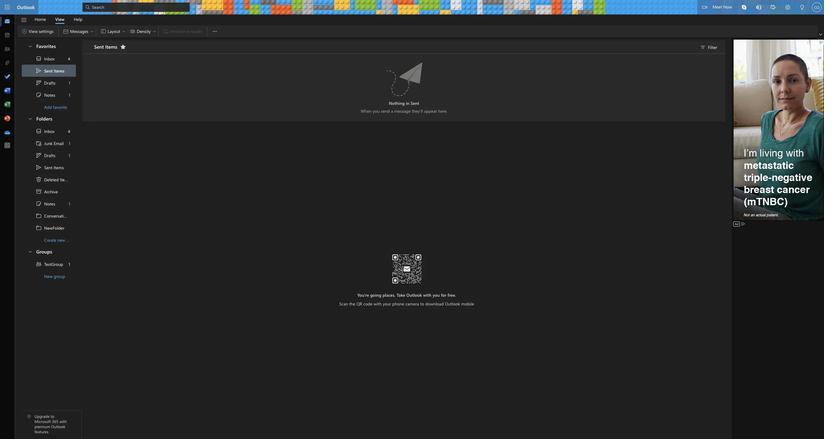 Task type: vqa. For each thing, say whether or not it's contained in the screenshot.
NOTHING LEFT FOR YOU TO READ YOU'RE ON TOP OF EVERYTHING HERE.
no



Task type: locate. For each thing, give the bounding box(es) containing it.
 right density
[[153, 30, 156, 33]]

1 for 's  tree item
[[69, 80, 70, 86]]

4 1 from the top
[[69, 153, 70, 158]]

download
[[425, 301, 444, 307]]

tree
[[22, 125, 83, 246]]

drafts inside tree
[[44, 153, 55, 158]]

 button inside groups tree item
[[25, 246, 35, 258]]

 button inside folders tree item
[[25, 113, 35, 124]]

 view settings
[[21, 28, 53, 35]]

email
[[54, 141, 64, 146]]

1 notes from the top
[[44, 92, 55, 98]]

4
[[68, 56, 70, 62], [68, 128, 70, 134]]

0 vertical spatial inbox
[[44, 56, 55, 62]]

items inside 'favorites' tree
[[54, 68, 64, 74]]

1
[[69, 80, 70, 86], [69, 92, 70, 98], [69, 141, 70, 146], [69, 153, 70, 158], [69, 201, 70, 207], [69, 262, 70, 267]]

with inside upgrade to microsoft 365 with premium outlook features
[[59, 420, 67, 425]]

2  tree item from the top
[[22, 125, 76, 137]]

 up 
[[36, 165, 42, 171]]

inbox
[[44, 56, 55, 62], [44, 128, 55, 134]]


[[36, 140, 42, 146]]

items for second  tree item from the top
[[54, 165, 64, 171]]

outlook up 
[[17, 4, 35, 10]]

items for the  tree item
[[60, 177, 70, 183]]

 up add favorite tree item at the top left
[[36, 80, 42, 86]]

onedrive image
[[4, 130, 10, 136]]

 button
[[737, 0, 752, 15]]

1  drafts from the top
[[36, 80, 55, 86]]

sent right the in
[[411, 100, 419, 106]]

items down favorites tree item
[[54, 68, 64, 74]]

 left groups
[[28, 250, 33, 254]]

0 vertical spatial  tree item
[[22, 53, 76, 65]]

 tree item
[[22, 53, 76, 65], [22, 125, 76, 137]]

more apps image
[[4, 143, 10, 149]]

with up download
[[423, 293, 432, 298]]

outlook right premium
[[51, 425, 65, 430]]

 for  newfolder
[[36, 225, 42, 231]]

0 vertical spatial  sent items
[[36, 68, 64, 74]]

take
[[397, 293, 405, 298]]

2  tree item from the top
[[22, 162, 76, 174]]

 sent items inside 'favorites' tree
[[36, 68, 64, 74]]

your
[[383, 301, 391, 307]]

items inside  deleted items
[[60, 177, 70, 183]]

 inside 'favorites' tree
[[36, 80, 42, 86]]

 for 
[[36, 80, 42, 86]]

notes inside 'favorites' tree
[[44, 92, 55, 98]]

4 inside tree
[[68, 128, 70, 134]]

create new folder tree item
[[22, 234, 77, 246]]

1 1 from the top
[[69, 80, 70, 86]]

0 vertical spatial  tree item
[[22, 65, 76, 77]]

1 vertical spatial 
[[36, 201, 42, 207]]

 button left folders in the top left of the page
[[25, 113, 35, 124]]

items up  deleted items
[[54, 165, 64, 171]]

 button for folders
[[25, 113, 35, 124]]

 tree item
[[22, 65, 76, 77], [22, 162, 76, 174]]

2  button from the top
[[25, 113, 35, 124]]

0 vertical spatial with
[[423, 293, 432, 298]]

0 vertical spatial to
[[420, 301, 424, 307]]

favorites tree
[[22, 38, 76, 113]]

new group
[[44, 274, 65, 280]]

2 horizontal spatial with
[[423, 293, 432, 298]]

1  sent items from the top
[[36, 68, 64, 74]]

0 vertical spatial 
[[36, 213, 42, 219]]

1 vertical spatial  notes
[[36, 201, 55, 207]]

you inside nothing in sent when you send a message they'll appear here.
[[373, 108, 380, 114]]


[[742, 5, 747, 10]]


[[36, 92, 42, 98], [36, 201, 42, 207]]

1 4 from the top
[[68, 56, 70, 62]]

the
[[349, 301, 355, 307]]

 button
[[795, 0, 810, 15]]

1  tree item from the top
[[22, 77, 76, 89]]

 tree item down junk at the top left
[[22, 150, 76, 162]]

 button
[[818, 31, 824, 38]]

help
[[74, 16, 82, 22]]

 inbox
[[36, 56, 55, 62], [36, 128, 55, 134]]

 notes inside 'favorites' tree
[[36, 92, 55, 98]]

 down favorites
[[36, 68, 42, 74]]

sent items heading
[[90, 40, 128, 54]]

to inside upgrade to microsoft 365 with premium outlook features
[[51, 414, 54, 420]]

notes down  tree item
[[44, 201, 55, 207]]

sent down  on the top of page
[[94, 43, 104, 50]]

1 vertical spatial  tree item
[[22, 198, 76, 210]]

0 horizontal spatial view
[[29, 28, 38, 34]]

0 horizontal spatial to
[[51, 414, 54, 420]]

0 vertical spatial you
[[373, 108, 380, 114]]

1  tree item from the top
[[22, 210, 83, 222]]

 down favorites
[[36, 56, 42, 62]]

2  inbox from the top
[[36, 128, 55, 134]]

view inside button
[[55, 16, 65, 22]]

2  tree item from the top
[[22, 222, 76, 234]]


[[36, 189, 42, 195]]

view
[[55, 16, 65, 22], [29, 28, 38, 34]]

2 inbox from the top
[[44, 128, 55, 134]]

 drafts
[[36, 80, 55, 86], [36, 153, 55, 159]]

items left 
[[105, 43, 117, 50]]

0 vertical spatial  notes
[[36, 92, 55, 98]]

for
[[441, 293, 447, 298]]

1 horizontal spatial view
[[55, 16, 65, 22]]

 drafts down junk at the top left
[[36, 153, 55, 159]]

inbox up  junk email
[[44, 128, 55, 134]]

1 horizontal spatial with
[[374, 301, 382, 307]]


[[36, 80, 42, 86], [36, 153, 42, 159]]

0 vertical spatial  tree item
[[22, 77, 76, 89]]

 up  newfolder
[[36, 213, 42, 219]]

send
[[381, 108, 390, 114]]

0 vertical spatial 
[[36, 56, 42, 62]]

folders tree item
[[22, 113, 76, 125]]

2  sent items from the top
[[36, 165, 64, 171]]

 deleted items
[[36, 177, 70, 183]]

notes up add favorite tree item at the top left
[[44, 92, 55, 98]]

1 inbox from the top
[[44, 56, 55, 62]]

 notes up add
[[36, 92, 55, 98]]

 tree item up add
[[22, 89, 76, 101]]

 left 
[[122, 30, 126, 33]]

1 horizontal spatial to
[[420, 301, 424, 307]]

notes
[[44, 92, 55, 98], [44, 201, 55, 207]]

 drafts for 
[[36, 153, 55, 159]]

0 horizontal spatial you
[[373, 108, 380, 114]]

application
[[0, 0, 824, 440]]

 sent items up the  tree item
[[36, 165, 64, 171]]

 tree item up create
[[22, 222, 76, 234]]

inbox down favorites tree item
[[44, 56, 55, 62]]


[[90, 30, 94, 33], [122, 30, 126, 33], [153, 30, 156, 33], [28, 44, 33, 49], [28, 116, 33, 121], [28, 250, 33, 254]]

 for 
[[36, 153, 42, 159]]

1  from the top
[[36, 213, 42, 219]]

1 vertical spatial notes
[[44, 201, 55, 207]]

1 vertical spatial inbox
[[44, 128, 55, 134]]

they'll
[[412, 108, 423, 114]]

 inbox down favorites
[[36, 56, 55, 62]]

2  from the top
[[36, 128, 42, 134]]

 drafts inside 'favorites' tree
[[36, 80, 55, 86]]

mail image
[[4, 18, 10, 25]]

3 1 from the top
[[69, 141, 70, 146]]

 tree item
[[22, 210, 83, 222], [22, 222, 76, 234]]

 left folders in the top left of the page
[[28, 116, 33, 121]]

 button inside favorites tree item
[[25, 41, 35, 52]]


[[85, 4, 91, 10]]

1  from the top
[[36, 68, 42, 74]]

 tree item up add favorite tree item at the top left
[[22, 77, 76, 89]]

2  from the top
[[36, 201, 42, 207]]

0 vertical spatial 
[[36, 92, 42, 98]]

1 drafts from the top
[[44, 80, 55, 86]]

 testgroup
[[36, 261, 63, 268]]

 button left groups
[[25, 246, 35, 258]]

 inside 'favorites' tree
[[36, 92, 42, 98]]


[[212, 28, 218, 35]]

1 vertical spatial 4
[[68, 128, 70, 134]]

you left for
[[433, 293, 440, 298]]

newfolder
[[44, 225, 64, 231]]

1 vertical spatial 
[[36, 153, 42, 159]]

inbox inside 'favorites' tree
[[44, 56, 55, 62]]

2  notes from the top
[[36, 201, 55, 207]]

1 vertical spatial to
[[51, 414, 54, 420]]


[[36, 177, 42, 183]]

sent down favorites tree item
[[44, 68, 53, 74]]

2 vertical spatial  button
[[25, 246, 35, 258]]

3  button from the top
[[25, 246, 35, 258]]

1 vertical spatial  drafts
[[36, 153, 55, 159]]

 tree item up deleted
[[22, 162, 76, 174]]

1 horizontal spatial you
[[433, 293, 440, 298]]

outlook banner
[[0, 0, 824, 15]]

tab list
[[30, 15, 87, 24]]

1 vertical spatial 
[[36, 165, 42, 171]]

0 vertical spatial drafts
[[44, 80, 55, 86]]

0 vertical spatial 
[[36, 68, 42, 74]]

to do image
[[4, 74, 10, 80]]

2 4 from the top
[[68, 128, 70, 134]]

meet now
[[713, 4, 732, 10]]

qr
[[357, 301, 362, 307]]

 notes inside tree
[[36, 201, 55, 207]]

2 vertical spatial with
[[59, 420, 67, 425]]

 inbox inside tree
[[36, 128, 55, 134]]

 button
[[209, 25, 221, 38]]

0 vertical spatial 
[[36, 80, 42, 86]]

outlook inside banner
[[17, 4, 35, 10]]

items
[[105, 43, 117, 50], [54, 68, 64, 74], [54, 165, 64, 171], [60, 177, 70, 183]]

to right upgrade
[[51, 414, 54, 420]]

 inside tree
[[36, 201, 42, 207]]

create
[[44, 237, 56, 243]]

1 vertical spatial view
[[29, 28, 38, 34]]

2  tree item from the top
[[22, 150, 76, 162]]

settings
[[39, 28, 53, 34]]

 tree item
[[22, 89, 76, 101], [22, 198, 76, 210]]

 tree item
[[22, 258, 76, 271]]

drafts up add favorite tree item at the top left
[[44, 80, 55, 86]]

2 drafts from the top
[[44, 153, 55, 158]]

 down 
[[36, 153, 42, 159]]

upgrade
[[35, 414, 50, 420]]

with down going
[[374, 301, 382, 307]]

Search field
[[91, 4, 186, 10]]

0 vertical spatial 4
[[68, 56, 70, 62]]

4 down favorites tree item
[[68, 56, 70, 62]]

2  from the top
[[36, 165, 42, 171]]

2  from the top
[[36, 225, 42, 231]]

1  tree item from the top
[[22, 53, 76, 65]]

 notes down  archive
[[36, 201, 55, 207]]

2  from the top
[[36, 153, 42, 159]]


[[130, 28, 136, 35]]

 button
[[118, 42, 128, 52]]

1 vertical spatial  tree item
[[22, 125, 76, 137]]

 down 
[[36, 201, 42, 207]]

 tree item down favorites tree item
[[22, 65, 76, 77]]

 for 
[[36, 56, 42, 62]]

2 notes from the top
[[44, 201, 55, 207]]

 inbox up junk at the top left
[[36, 128, 55, 134]]

6 1 from the top
[[69, 262, 70, 267]]

 tree item down favorites
[[22, 53, 76, 65]]

0 vertical spatial  drafts
[[36, 80, 55, 86]]

you left send
[[373, 108, 380, 114]]

you inside the you're going places. take outlook with you for free. scan the qr code with your phone camera to download outlook mobile
[[433, 293, 440, 298]]

1 vertical spatial you
[[433, 293, 440, 298]]

drafts down  junk email
[[44, 153, 55, 158]]

 inside tree
[[36, 128, 42, 134]]

0 vertical spatial view
[[55, 16, 65, 22]]

outlook
[[17, 4, 35, 10], [407, 293, 422, 298], [445, 301, 460, 307], [51, 425, 65, 430]]

inbox inside tree
[[44, 128, 55, 134]]

1  notes from the top
[[36, 92, 55, 98]]

0 vertical spatial  tree item
[[22, 89, 76, 101]]

1 vertical spatial 
[[36, 128, 42, 134]]

message
[[394, 108, 411, 114]]

1 vertical spatial  inbox
[[36, 128, 55, 134]]

sent up the  tree item
[[44, 165, 52, 171]]

0 vertical spatial notes
[[44, 92, 55, 98]]

sent inside 'favorites' tree
[[44, 68, 53, 74]]

4 inside 'favorites' tree
[[68, 56, 70, 62]]

1  from the top
[[36, 80, 42, 86]]

 inbox inside 'favorites' tree
[[36, 56, 55, 62]]

 left newfolder
[[36, 225, 42, 231]]

view up 
[[55, 16, 65, 22]]


[[63, 28, 69, 35]]

outlook link
[[17, 0, 35, 15]]

1 vertical spatial  tree item
[[22, 150, 76, 162]]

 drafts up add
[[36, 80, 55, 86]]

 tree item up junk at the top left
[[22, 125, 76, 137]]

 button down ""
[[25, 41, 35, 52]]

 inside 'favorites' tree
[[36, 56, 42, 62]]

 button
[[752, 0, 766, 15]]

folder
[[66, 237, 77, 243]]

 button for favorites
[[25, 41, 35, 52]]

 up add favorite tree item at the top left
[[36, 92, 42, 98]]


[[36, 68, 42, 74], [36, 165, 42, 171]]

sent inside nothing in sent when you send a message they'll appear here.
[[411, 100, 419, 106]]

outlook inside upgrade to microsoft 365 with premium outlook features
[[51, 425, 65, 430]]

 tree item inside tree
[[22, 222, 76, 234]]

view inside  view settings
[[29, 28, 38, 34]]

 tree item
[[22, 137, 76, 150]]

new group tree item
[[22, 271, 76, 283]]

1  tree item from the top
[[22, 89, 76, 101]]

code
[[364, 301, 373, 307]]

 for first  tree item from the bottom of the page
[[36, 201, 42, 207]]

1 vertical spatial  sent items
[[36, 165, 64, 171]]

4 for 
[[68, 128, 70, 134]]

drafts inside 'favorites' tree
[[44, 80, 55, 86]]

 sent items inside tree
[[36, 165, 64, 171]]

 left  on the top of page
[[90, 30, 94, 33]]


[[771, 5, 776, 10]]

 up 
[[36, 128, 42, 134]]

 tree item up newfolder
[[22, 210, 83, 222]]

1  inbox from the top
[[36, 56, 55, 62]]

view right ""
[[29, 28, 38, 34]]

0 horizontal spatial with
[[59, 420, 67, 425]]

 newfolder
[[36, 225, 64, 231]]

items right deleted
[[60, 177, 70, 183]]

 button for groups
[[25, 246, 35, 258]]

1 inside  tree item
[[69, 262, 70, 267]]

1 vertical spatial 
[[36, 225, 42, 231]]

to right the camera
[[420, 301, 424, 307]]

to
[[420, 301, 424, 307], [51, 414, 54, 420]]

4 down folders tree item
[[68, 128, 70, 134]]

1 vertical spatial  tree item
[[22, 162, 76, 174]]

 tree item
[[22, 77, 76, 89], [22, 150, 76, 162]]

 button
[[766, 0, 781, 15]]

1  button from the top
[[25, 41, 35, 52]]

 sent items down favorites tree item
[[36, 68, 64, 74]]

deleted
[[44, 177, 59, 183]]

 drafts inside tree
[[36, 153, 55, 159]]

 button
[[25, 41, 35, 52], [25, 113, 35, 124], [25, 246, 35, 258]]

1 inside  tree item
[[69, 141, 70, 146]]

1 vertical spatial drafts
[[44, 153, 55, 158]]

1 vertical spatial  button
[[25, 113, 35, 124]]

 for 2nd  tree item from the bottom
[[36, 92, 42, 98]]

nothing
[[389, 100, 405, 106]]

1  from the top
[[36, 92, 42, 98]]

1  from the top
[[36, 56, 42, 62]]

 tree item down  archive
[[22, 198, 76, 210]]

premium
[[35, 425, 50, 430]]

0 vertical spatial  button
[[25, 41, 35, 52]]


[[36, 56, 42, 62], [36, 128, 42, 134]]

0 vertical spatial  inbox
[[36, 56, 55, 62]]

archive
[[44, 189, 58, 195]]

with right 365
[[59, 420, 67, 425]]

 left favorites
[[28, 44, 33, 49]]

history
[[70, 213, 83, 219]]

add favorite tree item
[[22, 101, 76, 113]]

2  drafts from the top
[[36, 153, 55, 159]]



Task type: describe. For each thing, give the bounding box(es) containing it.
 notes for first  tree item from the bottom of the page
[[36, 201, 55, 207]]

items for 1st  tree item from the top
[[54, 68, 64, 74]]

 button
[[781, 0, 795, 15]]

to inside the you're going places. take outlook with you for free. scan the qr code with your phone camera to download outlook mobile
[[420, 301, 424, 307]]

2 1 from the top
[[69, 92, 70, 98]]

set your advertising preferences image
[[741, 222, 746, 227]]

sent inside sent items 
[[94, 43, 104, 50]]

outlook up the camera
[[407, 293, 422, 298]]

 notes for 2nd  tree item from the bottom
[[36, 92, 55, 98]]

layout
[[108, 28, 120, 34]]

ad
[[735, 222, 739, 226]]

 inside 'favorites' tree
[[36, 68, 42, 74]]

here.
[[438, 108, 448, 114]]

 inside folders tree item
[[28, 116, 33, 121]]

application containing outlook
[[0, 0, 824, 440]]

groups tree item
[[22, 246, 76, 258]]

4 for 
[[68, 56, 70, 62]]


[[757, 5, 761, 10]]

in
[[406, 100, 410, 106]]

 button
[[18, 15, 30, 25]]

layout group
[[97, 25, 157, 36]]

 for  conversation history
[[36, 213, 42, 219]]

when
[[361, 108, 372, 114]]

 junk email
[[36, 140, 64, 146]]

drafts for 
[[44, 80, 55, 86]]

 inbox for 
[[36, 128, 55, 134]]

folders
[[36, 116, 52, 122]]

a
[[391, 108, 393, 114]]

 inside the  density 
[[153, 30, 156, 33]]

add favorite
[[44, 104, 67, 110]]

microsoft
[[35, 420, 51, 425]]

people image
[[4, 46, 10, 52]]

filter
[[708, 44, 718, 50]]

 tree item for 
[[22, 53, 76, 65]]

home button
[[30, 15, 51, 24]]


[[36, 261, 42, 268]]

 inbox for 
[[36, 56, 55, 62]]


[[786, 5, 791, 10]]

items inside sent items 
[[105, 43, 117, 50]]

favorite
[[53, 104, 67, 110]]

 tree item for 
[[22, 125, 76, 137]]

left-rail-appbar navigation
[[1, 15, 13, 140]]

conversation
[[44, 213, 69, 219]]

 inside tree
[[36, 165, 42, 171]]

you're
[[358, 293, 369, 298]]

calendar image
[[4, 32, 10, 38]]

powerpoint image
[[4, 116, 10, 122]]

view button
[[51, 15, 69, 24]]

nothing in sent when you send a message they'll appear here.
[[361, 100, 448, 114]]

 inside groups tree item
[[28, 250, 33, 254]]


[[703, 5, 707, 10]]

appear
[[424, 108, 437, 114]]

1 for  tree item
[[69, 262, 70, 267]]

 conversation history
[[36, 213, 83, 219]]


[[700, 44, 706, 51]]

new
[[44, 274, 53, 280]]


[[800, 5, 805, 10]]

 inside  layout 
[[122, 30, 126, 33]]

groups
[[36, 249, 52, 255]]

features
[[35, 430, 48, 435]]

mobile
[[461, 301, 474, 307]]

favorites tree item
[[22, 41, 76, 53]]

 sent items for second  tree item from the top
[[36, 165, 64, 171]]

add
[[44, 104, 52, 110]]

tab list containing home
[[30, 15, 87, 24]]

co image
[[812, 2, 822, 12]]

365
[[52, 420, 58, 425]]

density
[[137, 28, 151, 34]]

junk
[[44, 141, 53, 146]]

 tree item for 
[[22, 77, 76, 89]]

messages
[[70, 28, 88, 34]]

 search field
[[82, 0, 190, 14]]

testgroup
[[44, 262, 63, 267]]


[[21, 17, 27, 23]]

inbox for 
[[44, 56, 55, 62]]

you're going places. take outlook with you for free. scan the qr code with your phone camera to download outlook mobile
[[340, 293, 474, 307]]

1 for  tree item
[[69, 141, 70, 146]]

1 vertical spatial with
[[374, 301, 382, 307]]

inbox for 
[[44, 128, 55, 134]]

outlook down free.
[[445, 301, 460, 307]]

 archive
[[36, 189, 58, 195]]

going
[[370, 293, 382, 298]]

word image
[[4, 88, 10, 94]]

 messages 
[[63, 28, 94, 35]]

 tree item
[[22, 174, 76, 186]]

drafts for 
[[44, 153, 55, 158]]

now
[[724, 4, 732, 10]]

sent items 
[[94, 43, 126, 50]]

1  tree item from the top
[[22, 65, 76, 77]]

 drafts for 
[[36, 80, 55, 86]]


[[820, 33, 823, 36]]

sent inside tree
[[44, 165, 52, 171]]

 layout 
[[100, 28, 126, 35]]

files image
[[4, 60, 10, 66]]

premium features image
[[27, 415, 31, 420]]

favorites
[[36, 43, 56, 49]]

group
[[54, 274, 65, 280]]

 sent items for 1st  tree item from the top
[[36, 68, 64, 74]]


[[21, 28, 28, 35]]

 inside favorites tree item
[[28, 44, 33, 49]]

5 1 from the top
[[69, 201, 70, 207]]


[[100, 28, 107, 35]]

 for 
[[36, 128, 42, 134]]

 tree item for 
[[22, 150, 76, 162]]

new
[[57, 237, 65, 243]]

excel image
[[4, 102, 10, 108]]

free.
[[448, 293, 456, 298]]

phone
[[392, 301, 404, 307]]

 density 
[[130, 28, 156, 35]]

 filter
[[700, 44, 718, 51]]

scan
[[340, 301, 348, 307]]

tree containing 
[[22, 125, 83, 246]]

meet
[[713, 4, 723, 10]]

upgrade to microsoft 365 with premium outlook features
[[35, 414, 67, 435]]

 tree item
[[22, 186, 76, 198]]

message list section
[[82, 39, 726, 122]]

help button
[[69, 15, 87, 24]]


[[120, 44, 126, 50]]

places.
[[383, 293, 396, 298]]

create new folder
[[44, 237, 77, 243]]

 inside  messages 
[[90, 30, 94, 33]]

1 for  tree item for 
[[69, 153, 70, 158]]

2  tree item from the top
[[22, 198, 76, 210]]



